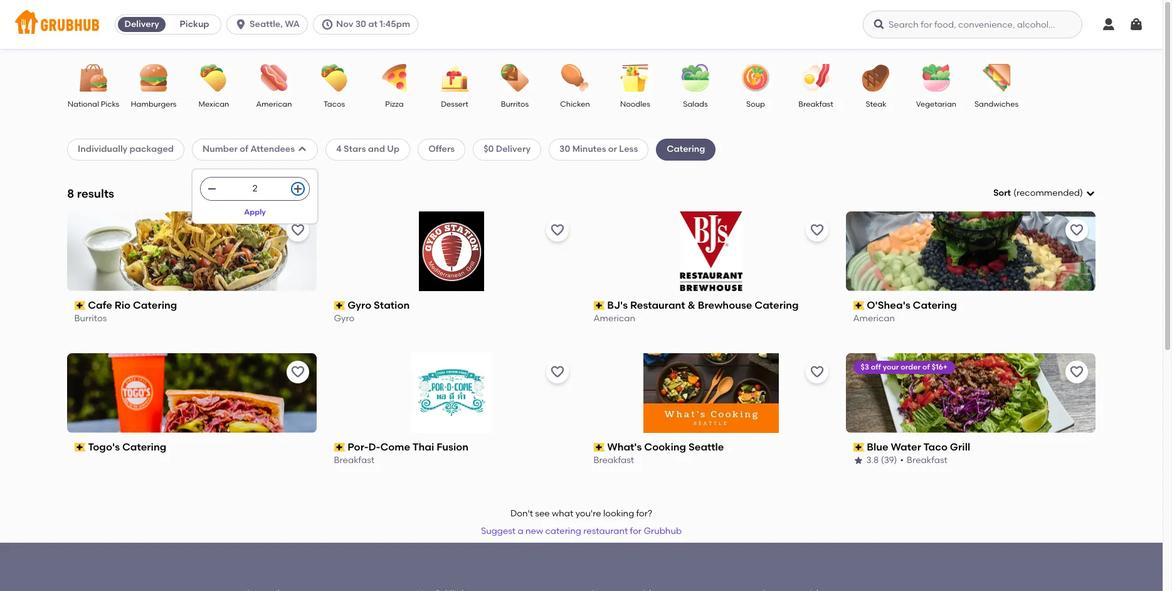 Task type: locate. For each thing, give the bounding box(es) containing it.
breakfast down breakfast image on the top right of page
[[799, 100, 834, 109]]

of left $16+
[[923, 362, 931, 371]]

delivery left pickup
[[125, 19, 159, 29]]

steak image
[[855, 64, 899, 92]]

burritos image
[[493, 64, 537, 92]]

suggest a new catering restaurant for grubhub
[[481, 526, 682, 537]]

number of attendees
[[203, 144, 295, 155]]

up
[[387, 144, 400, 155]]

subscription pass image for o'shea's catering
[[854, 301, 865, 310]]

hamburgers image
[[132, 64, 176, 92]]

save this restaurant button for bj's restaurant & brewhouse catering
[[806, 219, 829, 241]]

subscription pass image left por-
[[334, 443, 346, 452]]

a
[[518, 526, 524, 537]]

1 vertical spatial delivery
[[496, 144, 531, 155]]

catering right togo's
[[123, 441, 167, 453]]

dessert
[[441, 100, 469, 109]]

togo's
[[88, 441, 120, 453]]

national picks image
[[72, 64, 115, 92]]

save this restaurant button for gyro station
[[547, 219, 569, 241]]

you're
[[576, 508, 602, 519]]

blue water taco grill link
[[854, 440, 1089, 454]]

subscription pass image for what's cooking seattle
[[594, 443, 605, 452]]

svg image
[[1102, 17, 1117, 32], [235, 18, 247, 31], [321, 18, 334, 31], [873, 18, 886, 31], [297, 145, 307, 155], [207, 184, 217, 194], [293, 184, 303, 194]]

for?
[[637, 508, 653, 519]]

0 horizontal spatial svg image
[[1086, 188, 1096, 198]]

individually
[[78, 144, 128, 155]]

1 vertical spatial 30
[[560, 144, 571, 155]]

svg image inside nov 30 at 1:45pm button
[[321, 18, 334, 31]]

1 horizontal spatial delivery
[[496, 144, 531, 155]]

)
[[1081, 188, 1084, 198]]

(39)
[[882, 455, 898, 466]]

steak
[[866, 100, 887, 109]]

cafe
[[88, 299, 113, 311]]

2 horizontal spatial american
[[854, 313, 896, 324]]

30 left minutes
[[560, 144, 571, 155]]

1 vertical spatial gyro
[[334, 313, 355, 324]]

sort ( recommended )
[[994, 188, 1084, 198]]

soup
[[747, 100, 765, 109]]

1 vertical spatial svg image
[[1086, 188, 1096, 198]]

4
[[336, 144, 342, 155]]

subscription pass image
[[334, 301, 346, 310], [75, 443, 86, 452], [334, 443, 346, 452], [854, 443, 865, 452]]

0 horizontal spatial burritos
[[75, 313, 107, 324]]

save this restaurant button for por-d-come thai fusion
[[547, 361, 569, 383]]

none field containing sort
[[994, 187, 1096, 200]]

1:45pm
[[380, 19, 410, 29]]

breakfast down taco at bottom right
[[908, 455, 948, 466]]

30
[[356, 19, 366, 29], [560, 144, 571, 155]]

subscription pass image up star icon at the bottom right of page
[[854, 443, 865, 452]]

what's cooking seattle logo image
[[644, 353, 779, 433]]

subscription pass image left togo's
[[75, 443, 86, 452]]

3.8 (39)
[[867, 455, 898, 466]]

subscription pass image inside blue water taco grill link
[[854, 443, 865, 452]]

pickup button
[[168, 14, 221, 35]]

delivery inside button
[[125, 19, 159, 29]]

attendees
[[251, 144, 295, 155]]

american
[[256, 100, 292, 109], [594, 313, 636, 324], [854, 313, 896, 324]]

1 horizontal spatial burritos
[[501, 100, 529, 109]]

pizza image
[[373, 64, 417, 92]]

noodles image
[[614, 64, 658, 92]]

hamburgers
[[131, 100, 177, 109]]

burritos
[[501, 100, 529, 109], [75, 313, 107, 324]]

subscription pass image inside togo's catering link
[[75, 443, 86, 452]]

main navigation navigation
[[0, 0, 1163, 49]]

breakfast
[[799, 100, 834, 109], [334, 455, 375, 466], [594, 455, 635, 466], [908, 455, 948, 466]]

0 vertical spatial of
[[240, 144, 248, 155]]

subscription pass image for bj's restaurant & brewhouse catering
[[594, 301, 605, 310]]

1 horizontal spatial american
[[594, 313, 636, 324]]

subscription pass image inside 'por-d-come thai fusion' link
[[334, 443, 346, 452]]

None field
[[994, 187, 1096, 200]]

restaurant
[[631, 299, 686, 311]]

0 horizontal spatial 30
[[356, 19, 366, 29]]

save this restaurant image for por-d-come thai fusion
[[550, 364, 565, 379]]

save this restaurant image
[[291, 223, 306, 238], [291, 364, 306, 379], [550, 364, 565, 379]]

save this restaurant button
[[287, 219, 309, 241], [547, 219, 569, 241], [806, 219, 829, 241], [1066, 219, 1089, 241], [287, 361, 309, 383], [547, 361, 569, 383], [806, 361, 829, 383], [1066, 361, 1089, 383]]

por-
[[348, 441, 369, 453]]

subscription pass image inside 'gyro station' link
[[334, 301, 346, 310]]

subscription pass image left gyro station
[[334, 301, 346, 310]]

0 vertical spatial svg image
[[1129, 17, 1144, 32]]

Input item quantity number field
[[223, 178, 287, 200]]

looking
[[604, 508, 635, 519]]

individually packaged
[[78, 144, 174, 155]]

30 inside button
[[356, 19, 366, 29]]

1 horizontal spatial 30
[[560, 144, 571, 155]]

0 vertical spatial delivery
[[125, 19, 159, 29]]

subscription pass image for cafe rio catering
[[75, 301, 86, 310]]

save this restaurant image for o'shea's catering
[[1070, 223, 1085, 238]]

subscription pass image inside o'shea's catering link
[[854, 301, 865, 310]]

0 vertical spatial 30
[[356, 19, 366, 29]]

o'shea's catering link
[[854, 299, 1089, 313]]

3.8
[[867, 455, 880, 466]]

1 vertical spatial of
[[923, 362, 931, 371]]

fusion
[[437, 441, 469, 453]]

subscription pass image left o'shea's
[[854, 301, 865, 310]]

gyro for gyro
[[334, 313, 355, 324]]

(
[[1014, 188, 1017, 198]]

stars
[[344, 144, 366, 155]]

catering right rio
[[133, 299, 177, 311]]

seattle,
[[250, 19, 283, 29]]

subscription pass image
[[75, 301, 86, 310], [594, 301, 605, 310], [854, 301, 865, 310], [594, 443, 605, 452]]

american for o'shea's catering
[[854, 313, 896, 324]]

less
[[620, 144, 638, 155]]

american down american image in the top left of the page
[[256, 100, 292, 109]]

$3 off your order of $16+
[[861, 362, 948, 371]]

salads image
[[674, 64, 718, 92]]

svg image
[[1129, 17, 1144, 32], [1086, 188, 1096, 198]]

gyro left "station"
[[348, 299, 372, 311]]

wa
[[285, 19, 300, 29]]

subscription pass image left bj's
[[594, 301, 605, 310]]

pickup
[[180, 19, 209, 29]]

delivery button
[[116, 14, 168, 35]]

save this restaurant button for o'shea's catering
[[1066, 219, 1089, 241]]

subscription pass image inside bj's restaurant & brewhouse catering link
[[594, 301, 605, 310]]

subscription pass image left cafe
[[75, 301, 86, 310]]

apply
[[244, 208, 266, 217]]

gyro
[[348, 299, 372, 311], [334, 313, 355, 324]]

catering
[[667, 144, 706, 155], [133, 299, 177, 311], [755, 299, 799, 311], [914, 299, 958, 311], [123, 441, 167, 453]]

seattle, wa button
[[227, 14, 313, 35]]

burritos down burritos image
[[501, 100, 529, 109]]

breakfast down what's
[[594, 455, 635, 466]]

subscription pass image inside what's cooking seattle link
[[594, 443, 605, 452]]

what's cooking seattle link
[[594, 440, 829, 454]]

national
[[68, 100, 99, 109]]

o'shea's
[[868, 299, 911, 311]]

d-
[[369, 441, 381, 453]]

chicken image
[[553, 64, 597, 92]]

star icon image
[[854, 456, 864, 466]]

what's cooking seattle
[[608, 441, 725, 453]]

cafe rio catering logo image
[[67, 211, 317, 291]]

of right number
[[240, 144, 248, 155]]

0 horizontal spatial of
[[240, 144, 248, 155]]

delivery right $0
[[496, 144, 531, 155]]

8 results main content
[[0, 49, 1163, 591]]

1 horizontal spatial svg image
[[1129, 17, 1144, 32]]

subscription pass image left what's
[[594, 443, 605, 452]]

save this restaurant image
[[550, 223, 565, 238], [810, 223, 825, 238], [1070, 223, 1085, 238], [810, 364, 825, 379], [1070, 364, 1085, 379]]

0 horizontal spatial delivery
[[125, 19, 159, 29]]

por-d-come thai fusion
[[348, 441, 469, 453]]

0 horizontal spatial american
[[256, 100, 292, 109]]

burritos down cafe
[[75, 313, 107, 324]]

suggest
[[481, 526, 516, 537]]

gyro down gyro station
[[334, 313, 355, 324]]

svg image inside main navigation navigation
[[1129, 17, 1144, 32]]

station
[[374, 299, 410, 311]]

1 vertical spatial burritos
[[75, 313, 107, 324]]

vegetarian image
[[915, 64, 959, 92]]

togo's catering
[[88, 441, 167, 453]]

dessert image
[[433, 64, 477, 92]]

american down o'shea's
[[854, 313, 896, 324]]

30 left at
[[356, 19, 366, 29]]

catering right brewhouse
[[755, 299, 799, 311]]

nov
[[336, 19, 353, 29]]

0 vertical spatial gyro
[[348, 299, 372, 311]]

american down bj's
[[594, 313, 636, 324]]

subscription pass image inside the cafe rio catering link
[[75, 301, 86, 310]]



Task type: describe. For each thing, give the bounding box(es) containing it.
offers
[[429, 144, 455, 155]]

• breakfast
[[901, 455, 948, 466]]

tacos image
[[312, 64, 356, 92]]

0 vertical spatial burritos
[[501, 100, 529, 109]]

save this restaurant button for cafe rio catering
[[287, 219, 309, 241]]

chicken
[[560, 100, 590, 109]]

bj's restaurant & brewhouse catering
[[608, 299, 799, 311]]

cafe rio catering link
[[75, 299, 309, 313]]

$0
[[484, 144, 494, 155]]

brewhouse
[[698, 299, 753, 311]]

30 minutes or less
[[560, 144, 638, 155]]

$0 delivery
[[484, 144, 531, 155]]

none field inside "8 results" main content
[[994, 187, 1096, 200]]

catering
[[546, 526, 582, 537]]

minutes
[[573, 144, 606, 155]]

togo's catering logo image
[[67, 353, 317, 433]]

national picks
[[68, 100, 119, 109]]

breakfast image
[[794, 64, 838, 92]]

svg image inside field
[[1086, 188, 1096, 198]]

soup image
[[734, 64, 778, 92]]

don't see what you're looking for?
[[511, 508, 653, 519]]

suggest a new catering restaurant for grubhub button
[[476, 520, 688, 543]]

blue
[[868, 441, 889, 453]]

water
[[892, 441, 922, 453]]

packaged
[[130, 144, 174, 155]]

nov 30 at 1:45pm button
[[313, 14, 424, 35]]

bj's restaurant & brewhouse catering logo image
[[680, 211, 743, 291]]

&
[[688, 299, 696, 311]]

breakfast down por-
[[334, 455, 375, 466]]

grill
[[951, 441, 971, 453]]

off
[[872, 362, 882, 371]]

new
[[526, 526, 543, 537]]

subscription pass image for gyro station
[[334, 301, 346, 310]]

por-d-come thai fusion logo image
[[412, 353, 492, 433]]

don't
[[511, 508, 533, 519]]

see
[[535, 508, 550, 519]]

at
[[368, 19, 378, 29]]

por-d-come thai fusion link
[[334, 440, 569, 454]]

mexican
[[199, 100, 229, 109]]

bj's restaurant & brewhouse catering link
[[594, 299, 829, 313]]

cooking
[[645, 441, 687, 453]]

american image
[[252, 64, 296, 92]]

subscription pass image for togo's catering
[[75, 443, 86, 452]]

recommended
[[1017, 188, 1081, 198]]

subscription pass image for por-d-come thai fusion
[[334, 443, 346, 452]]

30 inside "8 results" main content
[[560, 144, 571, 155]]

restaurant
[[584, 526, 628, 537]]

save this restaurant image for cafe rio catering
[[291, 223, 306, 238]]

your
[[884, 362, 900, 371]]

grubhub
[[644, 526, 682, 537]]

for
[[630, 526, 642, 537]]

gyro station link
[[334, 299, 569, 313]]

subscription pass image for blue water taco grill
[[854, 443, 865, 452]]

seattle, wa
[[250, 19, 300, 29]]

•
[[901, 455, 905, 466]]

bj's
[[608, 299, 628, 311]]

pizza
[[385, 100, 404, 109]]

svg image inside seattle, wa button
[[235, 18, 247, 31]]

noodles
[[621, 100, 651, 109]]

delivery inside "8 results" main content
[[496, 144, 531, 155]]

mexican image
[[192, 64, 236, 92]]

number
[[203, 144, 238, 155]]

tacos
[[324, 100, 345, 109]]

o'shea's catering
[[868, 299, 958, 311]]

vegetarian
[[917, 100, 957, 109]]

catering right o'shea's
[[914, 299, 958, 311]]

thai
[[413, 441, 435, 453]]

save this restaurant image for what's cooking seattle
[[810, 364, 825, 379]]

gyro for gyro station
[[348, 299, 372, 311]]

taco
[[924, 441, 948, 453]]

Search for food, convenience, alcohol... search field
[[863, 11, 1083, 38]]

apply button
[[239, 201, 272, 224]]

blue water taco grill
[[868, 441, 971, 453]]

sandwiches image
[[975, 64, 1019, 92]]

gyro station logo image
[[419, 211, 484, 291]]

save this restaurant button for what's cooking seattle
[[806, 361, 829, 383]]

save this restaurant image for bj's restaurant & brewhouse catering
[[810, 223, 825, 238]]

what
[[552, 508, 574, 519]]

gyro station
[[348, 299, 410, 311]]

nov 30 at 1:45pm
[[336, 19, 410, 29]]

what's
[[608, 441, 642, 453]]

blue water taco grill logo image
[[846, 353, 1096, 433]]

and
[[368, 144, 385, 155]]

1 horizontal spatial of
[[923, 362, 931, 371]]

8
[[67, 186, 74, 201]]

$16+
[[932, 362, 948, 371]]

8 results
[[67, 186, 114, 201]]

results
[[77, 186, 114, 201]]

togo's catering link
[[75, 440, 309, 454]]

picks
[[101, 100, 119, 109]]

sandwiches
[[975, 100, 1019, 109]]

order
[[902, 362, 922, 371]]

catering down salads
[[667, 144, 706, 155]]

rio
[[115, 299, 131, 311]]

save this restaurant image for gyro station
[[550, 223, 565, 238]]

or
[[609, 144, 617, 155]]

american for bj's restaurant & brewhouse catering
[[594, 313, 636, 324]]

$3
[[861, 362, 870, 371]]

o'shea's catering logo image
[[846, 211, 1096, 291]]

sort
[[994, 188, 1011, 198]]

salads
[[683, 100, 708, 109]]



Task type: vqa. For each thing, say whether or not it's contained in the screenshot.
American to the middle
yes



